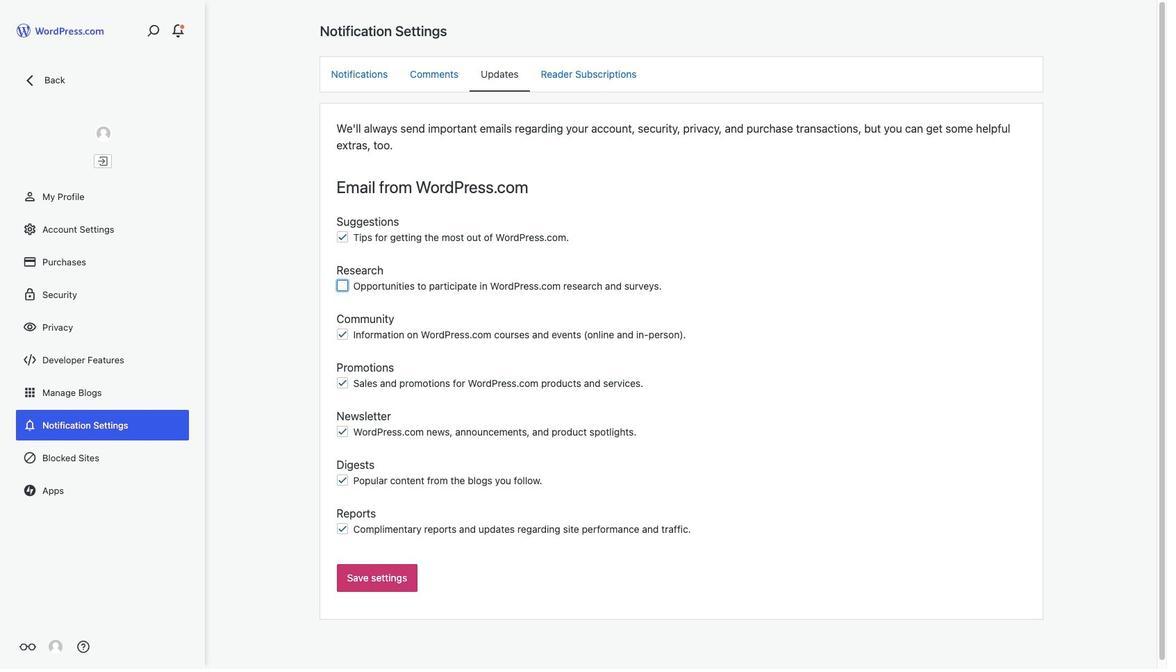 Task type: vqa. For each thing, say whether or not it's contained in the screenshot.
the Help icon
no



Task type: locate. For each thing, give the bounding box(es) containing it.
visibility image
[[23, 320, 37, 334]]

ruby anderson image
[[95, 125, 112, 142]]

7 group from the top
[[337, 505, 1026, 540]]

notifications image
[[23, 418, 37, 432]]

main content
[[320, 22, 1043, 619]]

reader image
[[19, 639, 36, 655]]

2 group from the top
[[337, 262, 1026, 297]]

None checkbox
[[337, 329, 348, 340], [337, 475, 348, 486], [337, 523, 348, 535], [337, 329, 348, 340], [337, 475, 348, 486], [337, 523, 348, 535]]

group
[[337, 213, 1026, 248], [337, 262, 1026, 297], [337, 311, 1026, 345], [337, 359, 1026, 394], [337, 408, 1026, 443], [337, 457, 1026, 491], [337, 505, 1026, 540]]

5 group from the top
[[337, 408, 1026, 443]]

lock image
[[23, 288, 37, 302]]

menu
[[320, 57, 1043, 92]]

4 group from the top
[[337, 359, 1026, 394]]

None checkbox
[[337, 231, 348, 243], [337, 280, 348, 291], [337, 377, 348, 389], [337, 426, 348, 437], [337, 231, 348, 243], [337, 280, 348, 291], [337, 377, 348, 389], [337, 426, 348, 437]]

person image
[[23, 190, 37, 204]]

block image
[[23, 451, 37, 465]]

apps image
[[23, 386, 37, 400]]



Task type: describe. For each thing, give the bounding box(es) containing it.
settings image
[[23, 222, 37, 236]]

1 group from the top
[[337, 213, 1026, 248]]

ruby anderson image
[[49, 640, 63, 654]]

log out of wordpress.com image
[[96, 155, 109, 168]]

credit_card image
[[23, 255, 37, 269]]

6 group from the top
[[337, 457, 1026, 491]]

3 group from the top
[[337, 311, 1026, 345]]



